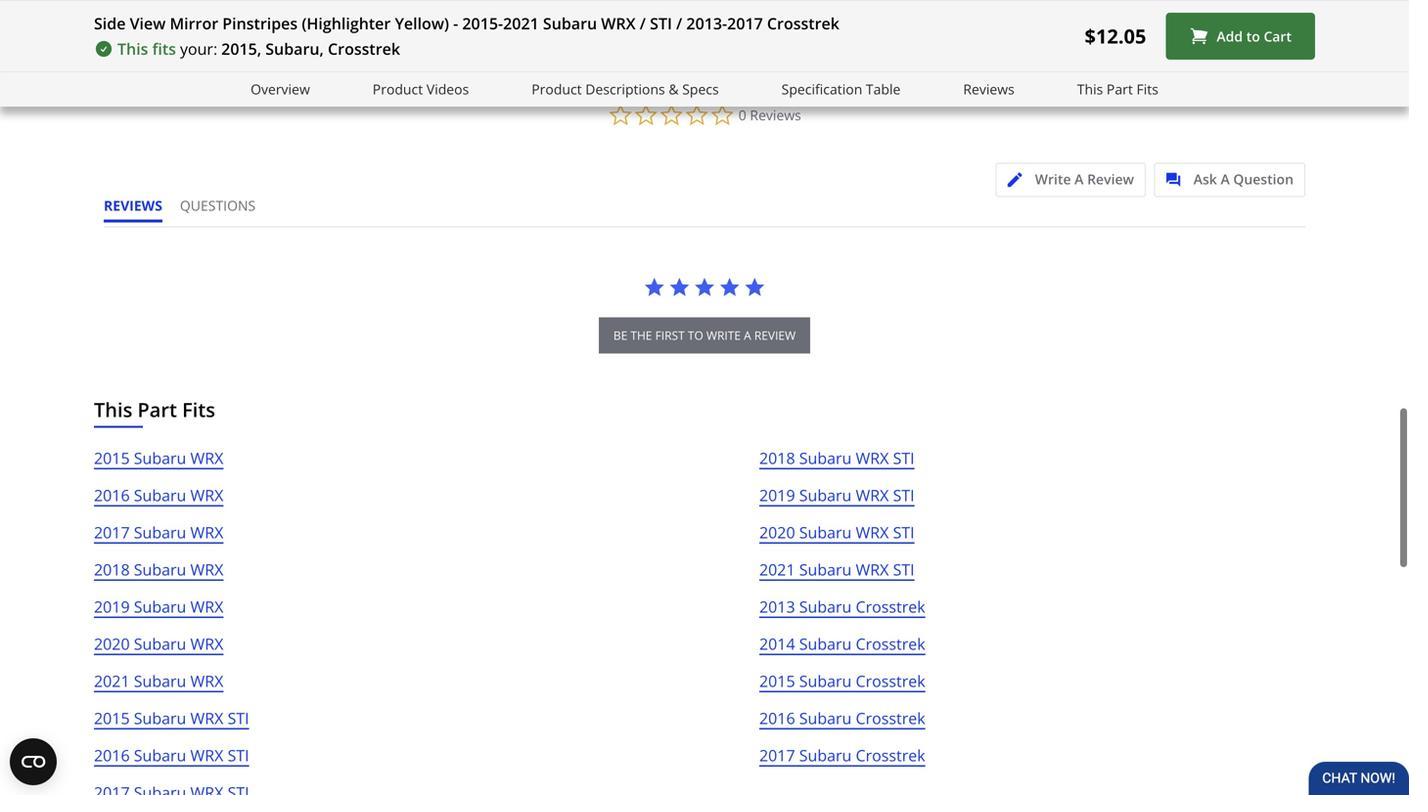 Task type: describe. For each thing, give the bounding box(es) containing it.
tab list containing reviews
[[104, 196, 273, 227]]

2016 subaru wrx sti link
[[94, 743, 249, 781]]

overview link
[[251, 78, 310, 101]]

crosstrek up "specification"
[[767, 13, 840, 34]]

2018 subaru wrx
[[94, 559, 224, 580]]

wrx for 2019 subaru wrx sti
[[856, 485, 889, 506]]

2016 subaru crosstrek link
[[760, 706, 926, 743]]

2016 subaru wrx sti
[[94, 745, 249, 766]]

cart
[[1264, 27, 1292, 45]]

crosstrek for 2016 subaru crosstrek
[[856, 708, 926, 729]]

this part fits link
[[1078, 78, 1159, 101]]

a
[[744, 327, 752, 343]]

sti left the 2013-
[[650, 13, 672, 34]]

2014 subaru crosstrek
[[760, 634, 926, 655]]

dialog image
[[1167, 173, 1191, 187]]

2021 subaru wrx
[[94, 671, 224, 692]]

question
[[1234, 170, 1294, 188]]

2019 subaru wrx sti link
[[760, 483, 915, 520]]

by
[[1263, 49, 1278, 68]]

specification table
[[782, 80, 901, 98]]

subaru for 2014 subaru crosstrek
[[800, 634, 852, 655]]

reviews
[[104, 196, 162, 215]]

0 vertical spatial this
[[117, 38, 148, 59]]

2021 subaru wrx sti link
[[760, 557, 915, 595]]

2018 subaru wrx sti link
[[760, 446, 915, 483]]

wrx for 2017 subaru wrx
[[190, 522, 224, 543]]

subaru for 2015 subaru crosstrek
[[800, 671, 852, 692]]

wrx for 2019 subaru wrx
[[190, 597, 224, 618]]

2018 subaru wrx link
[[94, 557, 224, 595]]

subaru for 2015 subaru wrx
[[134, 448, 186, 469]]

product videos
[[373, 80, 469, 98]]

write
[[707, 327, 741, 343]]

powered
[[1203, 49, 1259, 68]]

2019 subaru wrx
[[94, 597, 224, 618]]

1 vertical spatial part
[[138, 396, 177, 423]]

2 vertical spatial this
[[94, 396, 132, 423]]

subaru for 2021 subaru wrx sti
[[800, 559, 852, 580]]

2017 for 2017 subaru wrx
[[94, 522, 130, 543]]

2015 subaru crosstrek
[[760, 671, 926, 692]]

product descriptions & specs link
[[532, 78, 719, 101]]

specification table link
[[782, 78, 901, 101]]

write a review button
[[996, 163, 1146, 197]]

2021 subaru wrx link
[[94, 669, 224, 706]]

specs
[[683, 80, 719, 98]]

questions
[[180, 196, 256, 215]]

2015 for 2015 subaru crosstrek
[[760, 671, 796, 692]]

subaru up product descriptions & specs
[[543, 13, 597, 34]]

sti for 2020 subaru wrx sti
[[893, 522, 915, 543]]

2017 subaru wrx link
[[94, 520, 224, 557]]

crosstrek for 2015 subaru crosstrek
[[856, 671, 926, 692]]

ask a question
[[1194, 170, 1294, 188]]

wrx for 2015 subaru wrx sti
[[190, 708, 224, 729]]

subaru for 2021 subaru wrx
[[134, 671, 186, 692]]

2019 for 2019 subaru wrx
[[94, 597, 130, 618]]

table
[[866, 80, 901, 98]]

crosstrek down (highlighter
[[328, 38, 400, 59]]

subaru for 2016 subaru crosstrek
[[800, 708, 852, 729]]

subaru for 2019 subaru wrx sti
[[800, 485, 852, 506]]

2015 subaru wrx
[[94, 448, 224, 469]]

2016 for 2016 subaru crosstrek
[[760, 708, 796, 729]]

subaru for 2013 subaru crosstrek
[[800, 597, 852, 618]]

product descriptions & specs
[[532, 80, 719, 98]]

2016 for 2016 subaru wrx sti
[[94, 745, 130, 766]]

2019 for 2019 subaru wrx sti
[[760, 485, 796, 506]]

descriptions
[[586, 80, 665, 98]]

2021 subaru wrx sti
[[760, 559, 915, 580]]

0 reviews
[[739, 106, 802, 124]]

(highlighter
[[302, 13, 391, 34]]

1 star image from the left
[[644, 276, 665, 298]]

1 vertical spatial reviews
[[750, 106, 802, 124]]

2020 subaru wrx sti
[[760, 522, 915, 543]]

wrx for 2020 subaru wrx sti
[[856, 522, 889, 543]]

review
[[1088, 170, 1135, 188]]

subaru for 2017 subaru wrx
[[134, 522, 186, 543]]

2019 subaru wrx link
[[94, 595, 224, 632]]

2014 subaru crosstrek link
[[760, 632, 926, 669]]

2017 subaru crosstrek link
[[760, 743, 926, 781]]

0 horizontal spatial this part fits
[[94, 396, 215, 423]]

2016 subaru wrx
[[94, 485, 224, 506]]

add to cart
[[1217, 27, 1292, 45]]

2015 subaru crosstrek link
[[760, 669, 926, 706]]

part inside 'link'
[[1107, 80, 1133, 98]]

wrx for 2020 subaru wrx
[[190, 634, 224, 655]]

be the first to write a review button
[[599, 318, 811, 354]]

$12.05
[[1085, 23, 1147, 49]]

subaru for 2016 subaru wrx sti
[[134, 745, 186, 766]]

&
[[669, 80, 679, 98]]

crosstrek for 2013 subaru crosstrek
[[856, 597, 926, 618]]

view
[[130, 13, 166, 34]]

subaru for 2018 subaru wrx sti
[[800, 448, 852, 469]]

add to cart button
[[1166, 13, 1316, 60]]

write no frame image
[[1008, 173, 1032, 187]]

subaru for 2016 subaru wrx
[[134, 485, 186, 506]]

your:
[[180, 38, 217, 59]]

2013 subaru crosstrek link
[[760, 595, 926, 632]]

subaru for 2017 subaru crosstrek
[[800, 745, 852, 766]]

yellow)
[[395, 13, 449, 34]]

the
[[631, 327, 652, 343]]

wrx for 2018 subaru wrx
[[190, 559, 224, 580]]

-
[[453, 13, 458, 34]]

powered by link
[[1203, 49, 1316, 74]]

specification
[[782, 80, 863, 98]]

product for product descriptions & specs
[[532, 80, 582, 98]]

2018 for 2018 subaru wrx sti
[[760, 448, 796, 469]]

2015 for 2015 subaru wrx
[[94, 448, 130, 469]]

add
[[1217, 27, 1243, 45]]

2021 for 2021 subaru wrx
[[94, 671, 130, 692]]

1 horizontal spatial 2021
[[503, 13, 539, 34]]

sti for 2019 subaru wrx sti
[[893, 485, 915, 506]]

crosstrek for 2017 subaru crosstrek
[[856, 745, 926, 766]]

2019 subaru wrx sti
[[760, 485, 915, 506]]

overview
[[251, 80, 310, 98]]

2015 subaru wrx link
[[94, 446, 224, 483]]

2013
[[760, 597, 796, 618]]

fits inside 'link'
[[1137, 80, 1159, 98]]

2017 subaru crosstrek
[[760, 745, 926, 766]]

this fits your: 2015, subaru, crosstrek
[[117, 38, 400, 59]]

1 / from the left
[[640, 13, 646, 34]]

1 vertical spatial to
[[688, 327, 704, 343]]

sti for 2015 subaru wrx sti
[[228, 708, 249, 729]]

2014
[[760, 634, 796, 655]]

ask
[[1194, 170, 1218, 188]]



Task type: locate. For each thing, give the bounding box(es) containing it.
2019
[[760, 485, 796, 506], [94, 597, 130, 618]]

2018 subaru wrx sti
[[760, 448, 915, 469]]

2 star image from the left
[[744, 276, 766, 298]]

to
[[1247, 27, 1261, 45], [688, 327, 704, 343]]

2 horizontal spatial star image
[[719, 276, 741, 298]]

0 vertical spatial 2019
[[760, 485, 796, 506]]

reviews link
[[964, 78, 1015, 101]]

2021 down 2020 subaru wrx link
[[94, 671, 130, 692]]

be
[[614, 327, 628, 343]]

sti down 2019 subaru wrx sti link
[[893, 522, 915, 543]]

subaru down 2016 subaru wrx link
[[134, 522, 186, 543]]

0 horizontal spatial star image
[[669, 276, 691, 298]]

subaru
[[543, 13, 597, 34], [134, 448, 186, 469], [800, 448, 852, 469], [134, 485, 186, 506], [800, 485, 852, 506], [134, 522, 186, 543], [800, 522, 852, 543], [134, 559, 186, 580], [800, 559, 852, 580], [134, 597, 186, 618], [800, 597, 852, 618], [134, 634, 186, 655], [800, 634, 852, 655], [134, 671, 186, 692], [800, 671, 852, 692], [134, 708, 186, 729], [800, 708, 852, 729], [134, 745, 186, 766], [800, 745, 852, 766]]

star image
[[644, 276, 665, 298], [694, 276, 716, 298], [719, 276, 741, 298]]

part up 2015 subaru wrx
[[138, 396, 177, 423]]

2 vertical spatial 2016
[[94, 745, 130, 766]]

star image up the be the first to write a review
[[694, 276, 716, 298]]

crosstrek up 2014 subaru crosstrek
[[856, 597, 926, 618]]

2015 down 2014
[[760, 671, 796, 692]]

subaru up 2016 subaru wrx
[[134, 448, 186, 469]]

this part fits up 2015 subaru wrx
[[94, 396, 215, 423]]

2 product from the left
[[532, 80, 582, 98]]

this up 2015 subaru wrx
[[94, 396, 132, 423]]

2017 subaru wrx
[[94, 522, 224, 543]]

2017 up 0
[[728, 13, 763, 34]]

2016 down '2015 subaru crosstrek' link
[[760, 708, 796, 729]]

2020 subaru wrx sti link
[[760, 520, 915, 557]]

0 horizontal spatial 2020
[[94, 634, 130, 655]]

1 horizontal spatial this part fits
[[1078, 80, 1159, 98]]

sti
[[650, 13, 672, 34], [893, 448, 915, 469], [893, 485, 915, 506], [893, 522, 915, 543], [893, 559, 915, 580], [228, 708, 249, 729], [228, 745, 249, 766]]

subaru down 2019 subaru wrx link
[[134, 634, 186, 655]]

0 horizontal spatial a
[[1075, 170, 1084, 188]]

first
[[656, 327, 685, 343]]

sti for 2018 subaru wrx sti
[[893, 448, 915, 469]]

sti up 2016 subaru wrx sti
[[228, 708, 249, 729]]

0 vertical spatial reviews
[[964, 80, 1015, 98]]

write
[[1036, 170, 1072, 188]]

star image up write
[[719, 276, 741, 298]]

sti for 2016 subaru wrx sti
[[228, 745, 249, 766]]

subaru down the 2015 subaru wrx sti "link"
[[134, 745, 186, 766]]

product left descriptions
[[532, 80, 582, 98]]

1 horizontal spatial reviews
[[964, 80, 1015, 98]]

1 horizontal spatial 2018
[[760, 448, 796, 469]]

1 vertical spatial this part fits
[[94, 396, 215, 423]]

0
[[739, 106, 747, 124]]

1 horizontal spatial to
[[1247, 27, 1261, 45]]

wrx up 2016 subaru wrx
[[190, 448, 224, 469]]

1 horizontal spatial star image
[[744, 276, 766, 298]]

this part fits
[[1078, 80, 1159, 98], [94, 396, 215, 423]]

sti inside "link"
[[228, 708, 249, 729]]

2020 for 2020 subaru wrx
[[94, 634, 130, 655]]

wrx for 2021 subaru wrx sti
[[856, 559, 889, 580]]

2015 up 2016 subaru wrx
[[94, 448, 130, 469]]

reviews
[[964, 80, 1015, 98], [750, 106, 802, 124]]

2015 subaru wrx sti
[[94, 708, 249, 729]]

1 horizontal spatial fits
[[1137, 80, 1159, 98]]

wrx for 2016 subaru wrx
[[190, 485, 224, 506]]

a for write
[[1075, 170, 1084, 188]]

2 a from the left
[[1221, 170, 1230, 188]]

subaru up 2019 subaru wrx sti
[[800, 448, 852, 469]]

wrx up 2016 subaru wrx sti
[[190, 708, 224, 729]]

wrx for 2018 subaru wrx sti
[[856, 448, 889, 469]]

reviews up write no frame 'icon'
[[964, 80, 1015, 98]]

0 horizontal spatial part
[[138, 396, 177, 423]]

crosstrek down 2013 subaru crosstrek link
[[856, 634, 926, 655]]

fits
[[1137, 80, 1159, 98], [182, 396, 215, 423]]

2018
[[760, 448, 796, 469], [94, 559, 130, 580]]

2017 down 2016 subaru wrx link
[[94, 522, 130, 543]]

wrx down 2017 subaru wrx link
[[190, 559, 224, 580]]

subaru down 2017 subaru wrx link
[[134, 559, 186, 580]]

sti for 2021 subaru wrx sti
[[893, 559, 915, 580]]

2 vertical spatial 2021
[[94, 671, 130, 692]]

wrx up 2019 subaru wrx sti
[[856, 448, 889, 469]]

0 horizontal spatial product
[[373, 80, 423, 98]]

subaru down '2015 subaru crosstrek' link
[[800, 708, 852, 729]]

2015 for 2015 subaru wrx sti
[[94, 708, 130, 729]]

2019 inside 2019 subaru wrx link
[[94, 597, 130, 618]]

product left videos
[[373, 80, 423, 98]]

this down view on the left top of page
[[117, 38, 148, 59]]

2020 subaru wrx link
[[94, 632, 224, 669]]

open widget image
[[10, 739, 57, 786]]

subaru down 2014 subaru crosstrek link
[[800, 671, 852, 692]]

sti down 2018 subaru wrx sti link
[[893, 485, 915, 506]]

2019 down 2018 subaru wrx link
[[94, 597, 130, 618]]

wrx down the 2015 subaru wrx link
[[190, 485, 224, 506]]

wrx for 2021 subaru wrx
[[190, 671, 224, 692]]

subaru,
[[266, 38, 324, 59]]

side view mirror pinstripes (highlighter yellow) - 2015-2021 subaru wrx / sti / 2013-2017 crosstrek
[[94, 13, 840, 34]]

1 vertical spatial 2021
[[760, 559, 796, 580]]

2013 subaru crosstrek
[[760, 597, 926, 618]]

this part fits down $12.05 on the top right of page
[[1078, 80, 1159, 98]]

0 horizontal spatial 2021
[[94, 671, 130, 692]]

0 vertical spatial 2015
[[94, 448, 130, 469]]

1 horizontal spatial part
[[1107, 80, 1133, 98]]

0 vertical spatial this part fits
[[1078, 80, 1159, 98]]

2016 subaru crosstrek
[[760, 708, 926, 729]]

2015 subaru wrx sti link
[[94, 706, 249, 743]]

1 vertical spatial this
[[1078, 80, 1104, 98]]

2018 for 2018 subaru wrx
[[94, 559, 130, 580]]

crosstrek for 2014 subaru crosstrek
[[856, 634, 926, 655]]

part down $12.05 on the top right of page
[[1107, 80, 1133, 98]]

fits up 2015 subaru wrx
[[182, 396, 215, 423]]

videos
[[427, 80, 469, 98]]

0 vertical spatial 2018
[[760, 448, 796, 469]]

2017 for 2017 subaru crosstrek
[[760, 745, 796, 766]]

wrx for 2016 subaru wrx sti
[[190, 745, 224, 766]]

1 star image from the left
[[669, 276, 691, 298]]

wrx
[[601, 13, 636, 34], [190, 448, 224, 469], [856, 448, 889, 469], [190, 485, 224, 506], [856, 485, 889, 506], [190, 522, 224, 543], [856, 522, 889, 543], [190, 559, 224, 580], [856, 559, 889, 580], [190, 597, 224, 618], [190, 634, 224, 655], [190, 671, 224, 692], [190, 708, 224, 729], [190, 745, 224, 766]]

0 horizontal spatial star image
[[644, 276, 665, 298]]

side
[[94, 13, 126, 34]]

tab list
[[104, 196, 273, 227]]

1 vertical spatial 2019
[[94, 597, 130, 618]]

a right ask
[[1221, 170, 1230, 188]]

2013-
[[687, 13, 728, 34]]

be the first to write a review
[[614, 327, 796, 343]]

2 horizontal spatial 2021
[[760, 559, 796, 580]]

0 vertical spatial 2020
[[760, 522, 796, 543]]

subaru down 2018 subaru wrx link
[[134, 597, 186, 618]]

1 horizontal spatial /
[[676, 13, 683, 34]]

0 horizontal spatial fits
[[182, 396, 215, 423]]

pinstripes
[[222, 13, 298, 34]]

wrx down 2018 subaru wrx sti link
[[856, 485, 889, 506]]

sti down the 2015 subaru wrx sti "link"
[[228, 745, 249, 766]]

0 vertical spatial 2021
[[503, 13, 539, 34]]

0 vertical spatial to
[[1247, 27, 1261, 45]]

subaru down 2020 subaru wrx link
[[134, 671, 186, 692]]

fits
[[152, 38, 176, 59]]

a inside write a review dropdown button
[[1075, 170, 1084, 188]]

1 horizontal spatial a
[[1221, 170, 1230, 188]]

star image
[[669, 276, 691, 298], [744, 276, 766, 298]]

2016 for 2016 subaru wrx
[[94, 485, 130, 506]]

subaru down 2013 subaru crosstrek link
[[800, 634, 852, 655]]

2020 down 2019 subaru wrx link
[[94, 634, 130, 655]]

a right write
[[1075, 170, 1084, 188]]

1 a from the left
[[1075, 170, 1084, 188]]

2020 for 2020 subaru wrx sti
[[760, 522, 796, 543]]

wrx down 2020 subaru wrx sti link on the bottom of page
[[856, 559, 889, 580]]

subaru for 2020 subaru wrx
[[134, 634, 186, 655]]

2016
[[94, 485, 130, 506], [760, 708, 796, 729], [94, 745, 130, 766]]

sti up 2013 subaru crosstrek
[[893, 559, 915, 580]]

1 horizontal spatial product
[[532, 80, 582, 98]]

3 star image from the left
[[719, 276, 741, 298]]

2016 subaru wrx link
[[94, 483, 224, 520]]

0 horizontal spatial /
[[640, 13, 646, 34]]

star image up first
[[669, 276, 691, 298]]

subaru down the 2015 subaru wrx link
[[134, 485, 186, 506]]

crosstrek down 2014 subaru crosstrek link
[[856, 671, 926, 692]]

2019 inside 2019 subaru wrx sti link
[[760, 485, 796, 506]]

1 vertical spatial 2017
[[94, 522, 130, 543]]

wrx up product descriptions & specs
[[601, 13, 636, 34]]

2017 down 2016 subaru crosstrek link
[[760, 745, 796, 766]]

1 horizontal spatial 2019
[[760, 485, 796, 506]]

product
[[373, 80, 423, 98], [532, 80, 582, 98]]

subaru for 2018 subaru wrx
[[134, 559, 186, 580]]

1 vertical spatial fits
[[182, 396, 215, 423]]

this down $12.05 on the top right of page
[[1078, 80, 1104, 98]]

0 horizontal spatial reviews
[[750, 106, 802, 124]]

star image up a
[[744, 276, 766, 298]]

subaru down 2019 subaru wrx sti link
[[800, 522, 852, 543]]

2021 right -
[[503, 13, 539, 34]]

subaru down 2021 subaru wrx "link"
[[134, 708, 186, 729]]

star image up the
[[644, 276, 665, 298]]

subaru down 2018 subaru wrx sti link
[[800, 485, 852, 506]]

1 vertical spatial 2016
[[760, 708, 796, 729]]

0 horizontal spatial 2019
[[94, 597, 130, 618]]

crosstrek down 2016 subaru crosstrek link
[[856, 745, 926, 766]]

2016 down the 2015 subaru wrx link
[[94, 485, 130, 506]]

2021 inside "link"
[[94, 671, 130, 692]]

1 product from the left
[[373, 80, 423, 98]]

part
[[1107, 80, 1133, 98], [138, 396, 177, 423]]

subaru for 2019 subaru wrx
[[134, 597, 186, 618]]

reviews right 0
[[750, 106, 802, 124]]

1 horizontal spatial star image
[[694, 276, 716, 298]]

2020 subaru wrx
[[94, 634, 224, 655]]

wrx down 2016 subaru wrx link
[[190, 522, 224, 543]]

2 / from the left
[[676, 13, 683, 34]]

product videos link
[[373, 78, 469, 101]]

0 vertical spatial 2016
[[94, 485, 130, 506]]

subaru down 2020 subaru wrx sti link on the bottom of page
[[800, 559, 852, 580]]

subaru down 2016 subaru crosstrek link
[[800, 745, 852, 766]]

subaru for 2015 subaru wrx sti
[[134, 708, 186, 729]]

2021 up 2013
[[760, 559, 796, 580]]

wrx down 2018 subaru wrx link
[[190, 597, 224, 618]]

1 vertical spatial 2020
[[94, 634, 130, 655]]

powered by
[[1203, 49, 1281, 68]]

0 vertical spatial fits
[[1137, 80, 1159, 98]]

2 star image from the left
[[694, 276, 716, 298]]

wrx up 2015 subaru wrx sti
[[190, 671, 224, 692]]

mirror
[[170, 13, 218, 34]]

2015-
[[462, 13, 503, 34]]

wrx for 2015 subaru wrx
[[190, 448, 224, 469]]

to right add
[[1247, 27, 1261, 45]]

2019 down 2018 subaru wrx sti link
[[760, 485, 796, 506]]

a inside ask a question dropdown button
[[1221, 170, 1230, 188]]

2021
[[503, 13, 539, 34], [760, 559, 796, 580], [94, 671, 130, 692]]

2 vertical spatial 2017
[[760, 745, 796, 766]]

wrx down the 2015 subaru wrx sti "link"
[[190, 745, 224, 766]]

ask a question button
[[1155, 163, 1306, 197]]

subaru for 2020 subaru wrx sti
[[800, 522, 852, 543]]

product for product videos
[[373, 80, 423, 98]]

2017
[[728, 13, 763, 34], [94, 522, 130, 543], [760, 745, 796, 766]]

sti up 2019 subaru wrx sti
[[893, 448, 915, 469]]

1 horizontal spatial 2020
[[760, 522, 796, 543]]

2021 for 2021 subaru wrx sti
[[760, 559, 796, 580]]

wrx down 2019 subaru wrx link
[[190, 634, 224, 655]]

2015 inside "link"
[[94, 708, 130, 729]]

2015
[[94, 448, 130, 469], [760, 671, 796, 692], [94, 708, 130, 729]]

a
[[1075, 170, 1084, 188], [1221, 170, 1230, 188]]

2015,
[[221, 38, 261, 59]]

crosstrek down '2015 subaru crosstrek' link
[[856, 708, 926, 729]]

to right first
[[688, 327, 704, 343]]

0 horizontal spatial 2018
[[94, 559, 130, 580]]

this inside 'link'
[[1078, 80, 1104, 98]]

fits down $12.05 on the top right of page
[[1137, 80, 1159, 98]]

write a review
[[1036, 170, 1135, 188]]

2016 down the 2015 subaru wrx sti "link"
[[94, 745, 130, 766]]

subaru down 2021 subaru wrx sti link
[[800, 597, 852, 618]]

2018 down 2017 subaru wrx link
[[94, 559, 130, 580]]

2 vertical spatial 2015
[[94, 708, 130, 729]]

0 vertical spatial 2017
[[728, 13, 763, 34]]

a for ask
[[1221, 170, 1230, 188]]

wrx down 2019 subaru wrx sti link
[[856, 522, 889, 543]]

review
[[755, 327, 796, 343]]

2020 down 2019 subaru wrx sti link
[[760, 522, 796, 543]]

2018 up 2019 subaru wrx sti
[[760, 448, 796, 469]]

this
[[117, 38, 148, 59], [1078, 80, 1104, 98], [94, 396, 132, 423]]

0 vertical spatial part
[[1107, 80, 1133, 98]]

1 vertical spatial 2018
[[94, 559, 130, 580]]

1 vertical spatial 2015
[[760, 671, 796, 692]]

0 horizontal spatial to
[[688, 327, 704, 343]]

2015 down 2021 subaru wrx "link"
[[94, 708, 130, 729]]



Task type: vqa. For each thing, say whether or not it's contained in the screenshot.
STI
yes



